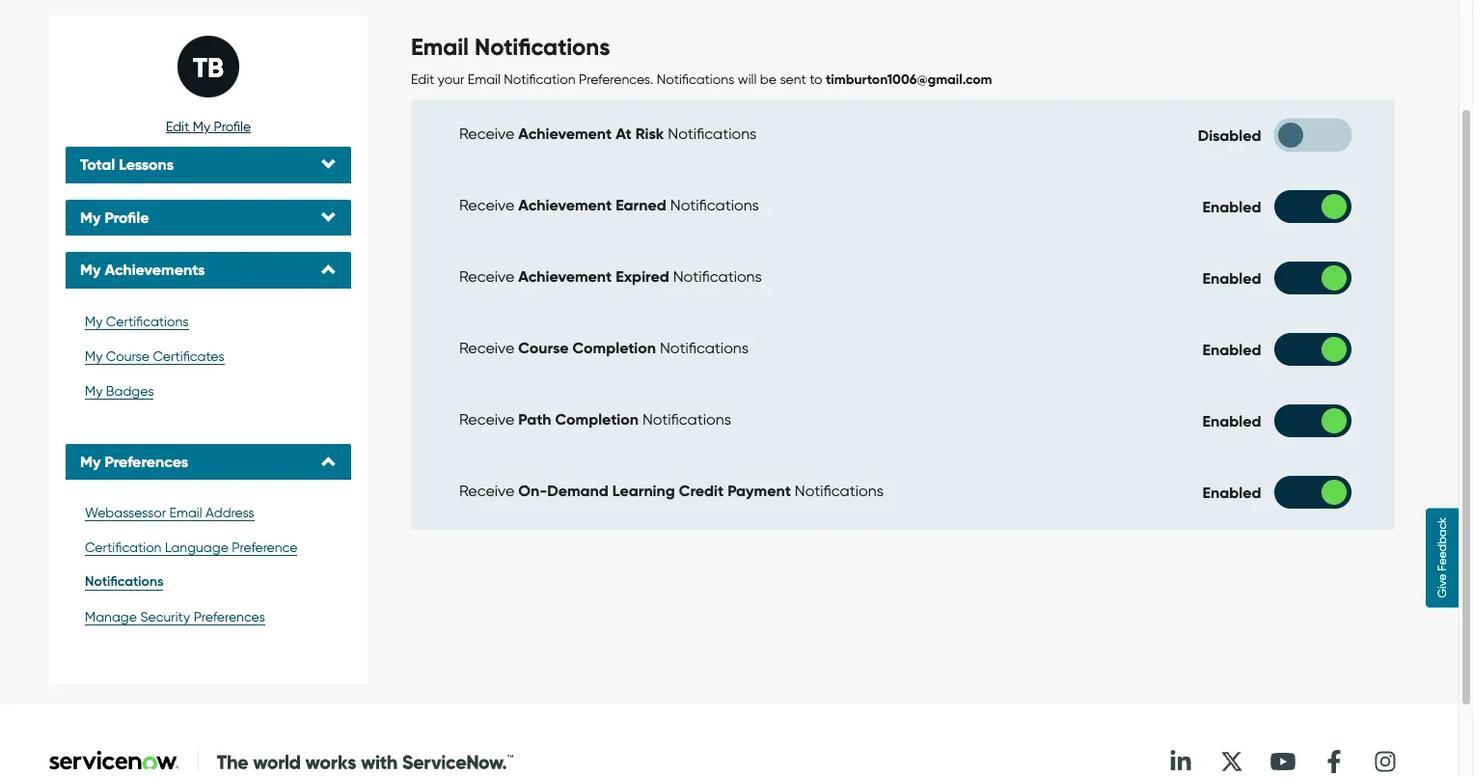 Task type: locate. For each thing, give the bounding box(es) containing it.
4 receive from the top
[[459, 339, 515, 358]]

chevron down image inside total lessons button
[[321, 157, 337, 173]]

notifications down 'expired'
[[660, 339, 749, 358]]

1 vertical spatial profile
[[105, 208, 149, 226]]

edit for edit my profile
[[166, 119, 189, 134]]

1 horizontal spatial profile
[[214, 119, 251, 134]]

notifications
[[475, 33, 610, 61], [657, 72, 735, 87], [668, 125, 757, 143], [671, 196, 759, 215], [673, 268, 762, 286], [660, 339, 749, 358], [643, 411, 732, 429], [795, 482, 884, 500], [85, 574, 164, 590]]

my left badges
[[85, 383, 103, 398]]

edit up total lessons dropdown button
[[166, 119, 189, 134]]

0 vertical spatial chevron up image
[[321, 263, 337, 278]]

to
[[810, 72, 823, 87]]

my achievements
[[80, 261, 205, 279]]

4 enabled from the top
[[1203, 412, 1262, 430]]

1 chevron down image from the top
[[321, 157, 337, 173]]

completion down the receive achievement expired notifications
[[573, 339, 656, 358]]

receive on-demand learning credit payment notifications
[[459, 482, 884, 500]]

my up "webassessor"
[[80, 452, 101, 471]]

achievement left earned
[[519, 196, 612, 215]]

enabled for receive path completion notifications
[[1203, 412, 1262, 430]]

my down total
[[80, 208, 101, 226]]

1 achievement from the top
[[519, 125, 612, 143]]

certifications
[[106, 313, 189, 329]]

address
[[206, 505, 255, 521]]

my course certificates button
[[80, 343, 337, 368]]

my left certifications
[[85, 313, 103, 329]]

my down my profile
[[80, 261, 101, 279]]

1 horizontal spatial course
[[519, 339, 569, 358]]

2 receive from the top
[[459, 196, 515, 215]]

2 chevron up image from the top
[[321, 454, 337, 470]]

1 enabled from the top
[[1203, 197, 1262, 216]]

my for my certifications
[[85, 313, 103, 329]]

preferences
[[105, 452, 188, 471], [194, 609, 265, 625]]

0 horizontal spatial edit
[[166, 119, 189, 134]]

timburton1006@gmail.com
[[826, 72, 993, 88]]

my for my course certificates
[[85, 348, 103, 364]]

my for my preferences
[[80, 452, 101, 471]]

course up path
[[519, 339, 569, 358]]

course for certificates
[[106, 348, 150, 364]]

1 vertical spatial email
[[468, 72, 501, 87]]

course for completion
[[519, 339, 569, 358]]

sent
[[780, 72, 807, 87]]

1 vertical spatial preferences
[[194, 609, 265, 625]]

1 vertical spatial completion
[[555, 411, 639, 429]]

preferences up "webassessor"
[[105, 452, 188, 471]]

learning
[[613, 482, 675, 500]]

my course certificates
[[85, 348, 224, 364]]

edit my profile
[[166, 119, 251, 134]]

completion right path
[[555, 411, 639, 429]]

5 enabled from the top
[[1203, 483, 1262, 501]]

achievement for achievement at risk
[[519, 125, 612, 143]]

disabled
[[1199, 126, 1262, 144]]

3 achievement from the top
[[519, 268, 612, 286]]

2 enabled from the top
[[1203, 269, 1262, 287]]

enabled for receive on-demand learning credit payment notifications
[[1203, 483, 1262, 501]]

my achievements button
[[80, 261, 337, 279]]

my for my achievements
[[80, 261, 101, 279]]

my preferences button
[[80, 452, 337, 471]]

notifications down certification
[[85, 574, 164, 590]]

my profile button
[[80, 208, 337, 226]]

notifications button
[[80, 570, 337, 595]]

chevron up image
[[321, 263, 337, 278], [321, 454, 337, 470]]

course inside button
[[106, 348, 150, 364]]

edit
[[411, 72, 435, 87], [166, 119, 189, 134]]

edit left your
[[411, 72, 435, 87]]

risk
[[636, 125, 664, 143]]

notifications right 'expired'
[[673, 268, 762, 286]]

email
[[411, 33, 469, 61], [468, 72, 501, 87], [169, 505, 202, 521]]

my profile
[[80, 208, 149, 226]]

course
[[519, 339, 569, 358], [106, 348, 150, 364]]

1 vertical spatial chevron down image
[[321, 210, 337, 225]]

0 vertical spatial profile
[[214, 119, 251, 134]]

my inside my badges button
[[85, 383, 103, 398]]

0 horizontal spatial course
[[106, 348, 150, 364]]

servicenow image
[[49, 750, 513, 772]]

twitter image
[[1213, 743, 1252, 776]]

6 receive from the top
[[459, 482, 515, 500]]

my inside my course certificates button
[[85, 348, 103, 364]]

notifications left will
[[657, 72, 735, 87]]

1 receive from the top
[[459, 125, 515, 143]]

0 vertical spatial completion
[[573, 339, 656, 358]]

completion
[[573, 339, 656, 358], [555, 411, 639, 429]]

linkedin image
[[1162, 743, 1201, 776]]

at
[[616, 125, 632, 143]]

receive for receive achievement expired notifications
[[459, 268, 515, 286]]

profile
[[214, 119, 251, 134], [105, 208, 149, 226]]

total lessons button
[[80, 155, 337, 174]]

0 vertical spatial email
[[411, 33, 469, 61]]

0 horizontal spatial preferences
[[105, 452, 188, 471]]

5 receive from the top
[[459, 411, 515, 429]]

1 vertical spatial chevron up image
[[321, 454, 337, 470]]

notification
[[504, 72, 576, 87]]

edit inside the edit your email notification preferences. notifications will be sent to timburton1006@gmail.com
[[411, 72, 435, 87]]

1 chevron up image from the top
[[321, 263, 337, 278]]

chevron up image inside my achievements button
[[321, 263, 337, 278]]

webassessor email address button
[[80, 500, 337, 525]]

2 vertical spatial achievement
[[519, 268, 612, 286]]

earned
[[616, 196, 667, 215]]

be
[[760, 72, 777, 87]]

2 chevron down image from the top
[[321, 210, 337, 225]]

receive for receive on-demand learning credit payment notifications
[[459, 482, 515, 500]]

receive achievement expired notifications
[[459, 268, 762, 286]]

0 horizontal spatial profile
[[105, 208, 149, 226]]

my for my badges
[[85, 383, 103, 398]]

my inside my certifications button
[[85, 313, 103, 329]]

facebook image
[[1316, 743, 1354, 776]]

my
[[193, 119, 210, 134], [80, 208, 101, 226], [80, 261, 101, 279], [85, 313, 103, 329], [85, 348, 103, 364], [85, 383, 103, 398], [80, 452, 101, 471]]

email up your
[[411, 33, 469, 61]]

achievement left 'expired'
[[519, 268, 612, 286]]

my preferences button
[[80, 452, 337, 471]]

certification language preference
[[85, 540, 298, 555]]

will
[[738, 72, 757, 87]]

1 vertical spatial edit
[[166, 119, 189, 134]]

2 achievement from the top
[[519, 196, 612, 215]]

chevron down image inside my profile button
[[321, 210, 337, 225]]

manage security preferences link
[[85, 609, 265, 626]]

receive
[[459, 125, 515, 143], [459, 196, 515, 215], [459, 268, 515, 286], [459, 339, 515, 358], [459, 411, 515, 429], [459, 482, 515, 500]]

course up badges
[[106, 348, 150, 364]]

0 vertical spatial achievement
[[519, 125, 612, 143]]

achievement left at
[[519, 125, 612, 143]]

preferences inside button
[[194, 609, 265, 625]]

webassessor
[[85, 505, 166, 521]]

receive for receive achievement at risk notifications
[[459, 125, 515, 143]]

0 vertical spatial edit
[[411, 72, 435, 87]]

preference
[[232, 540, 298, 555]]

enabled
[[1203, 197, 1262, 216], [1203, 269, 1262, 287], [1203, 340, 1262, 359], [1203, 412, 1262, 430], [1203, 483, 1262, 501]]

preferences down the "notifications" button
[[194, 609, 265, 625]]

3 enabled from the top
[[1203, 340, 1262, 359]]

1 horizontal spatial edit
[[411, 72, 435, 87]]

1 horizontal spatial preferences
[[194, 609, 265, 625]]

achievement
[[519, 125, 612, 143], [519, 196, 612, 215], [519, 268, 612, 286]]

email right your
[[468, 72, 501, 87]]

3 receive from the top
[[459, 268, 515, 286]]

0 vertical spatial chevron down image
[[321, 157, 337, 173]]

profile up total lessons dropdown button
[[214, 119, 251, 134]]

chevron down image
[[321, 157, 337, 173], [321, 210, 337, 225]]

my up my badges
[[85, 348, 103, 364]]

my for my profile
[[80, 208, 101, 226]]

my certifications
[[85, 313, 189, 329]]

email up certification language preference
[[169, 505, 202, 521]]

2 vertical spatial email
[[169, 505, 202, 521]]

badges
[[106, 383, 154, 398]]

1 vertical spatial achievement
[[519, 196, 612, 215]]

my certifications button
[[80, 309, 337, 334]]

profile down total lessons
[[105, 208, 149, 226]]

edit for edit your email notification preferences. notifications will be sent to timburton1006@gmail.com
[[411, 72, 435, 87]]

chevron up image inside my preferences button
[[321, 454, 337, 470]]



Task type: vqa. For each thing, say whether or not it's contained in the screenshot.
5th Enabled from the bottom
yes



Task type: describe. For each thing, give the bounding box(es) containing it.
demand
[[548, 482, 609, 500]]

credit
[[679, 482, 724, 500]]

payment
[[728, 482, 791, 500]]

security
[[140, 609, 190, 625]]

notifications up the credit
[[643, 411, 732, 429]]

email notifications
[[411, 33, 610, 61]]

tb
[[193, 52, 224, 84]]

notifications down the edit your email notification preferences. notifications will be sent to timburton1006@gmail.com
[[668, 125, 757, 143]]

your
[[438, 72, 465, 87]]

notifications inside the edit your email notification preferences. notifications will be sent to timburton1006@gmail.com
[[657, 72, 735, 87]]

receive for receive path completion notifications
[[459, 411, 515, 429]]

my preferences
[[80, 452, 188, 471]]

chevron up image for achievements
[[321, 263, 337, 278]]

enabled for receive achievement earned notifications
[[1203, 197, 1262, 216]]

receive for receive course completion notifications
[[459, 339, 515, 358]]

edit your email notification preferences. notifications will be sent to timburton1006@gmail.com
[[411, 72, 993, 88]]

my profile button
[[80, 208, 337, 226]]

youtube image
[[1264, 743, 1303, 776]]

enabled for receive achievement expired notifications
[[1203, 269, 1262, 287]]

receive achievement earned notifications
[[459, 196, 759, 215]]

chevron down image for lessons
[[321, 157, 337, 173]]

preferences.
[[579, 72, 654, 87]]

achievement for achievement expired
[[519, 268, 612, 286]]

completion for path completion
[[555, 411, 639, 429]]

certification language preference button
[[80, 535, 337, 560]]

my badges
[[85, 383, 154, 398]]

receive course completion notifications
[[459, 339, 749, 358]]

on-
[[519, 482, 548, 500]]

notifications inside button
[[85, 574, 164, 590]]

chevron up image for preferences
[[321, 454, 337, 470]]

path
[[519, 411, 552, 429]]

certification
[[85, 540, 162, 555]]

receive for receive achievement earned notifications
[[459, 196, 515, 215]]

notifications right earned
[[671, 196, 759, 215]]

notifications up notification
[[475, 33, 610, 61]]

enabled for receive course completion notifications
[[1203, 340, 1262, 359]]

total
[[80, 155, 115, 174]]

my up total lessons dropdown button
[[193, 119, 210, 134]]

total lessons
[[80, 155, 174, 174]]

0 vertical spatial preferences
[[105, 452, 188, 471]]

completion for course completion
[[573, 339, 656, 358]]

expired
[[616, 268, 670, 286]]

achievement for achievement earned
[[519, 196, 612, 215]]

webassessor email address
[[85, 505, 255, 521]]

receive achievement at risk notifications
[[459, 125, 757, 143]]

manage
[[85, 609, 137, 625]]

my achievements button
[[80, 261, 337, 279]]

manage security preferences
[[85, 609, 265, 625]]

email inside the edit your email notification preferences. notifications will be sent to timburton1006@gmail.com
[[468, 72, 501, 87]]

achievements
[[105, 261, 205, 279]]

email inside webassessor email address button
[[169, 505, 202, 521]]

certificates
[[153, 348, 224, 364]]

notifications right payment
[[795, 482, 884, 500]]

language
[[165, 540, 229, 555]]

manage security preferences button
[[80, 605, 337, 630]]

my badges button
[[80, 378, 337, 403]]

total lessons button
[[80, 155, 337, 174]]

edit my profile link
[[166, 119, 251, 134]]

lessons
[[119, 155, 174, 174]]

receive path completion notifications
[[459, 411, 732, 429]]

chevron down image for profile
[[321, 210, 337, 225]]



